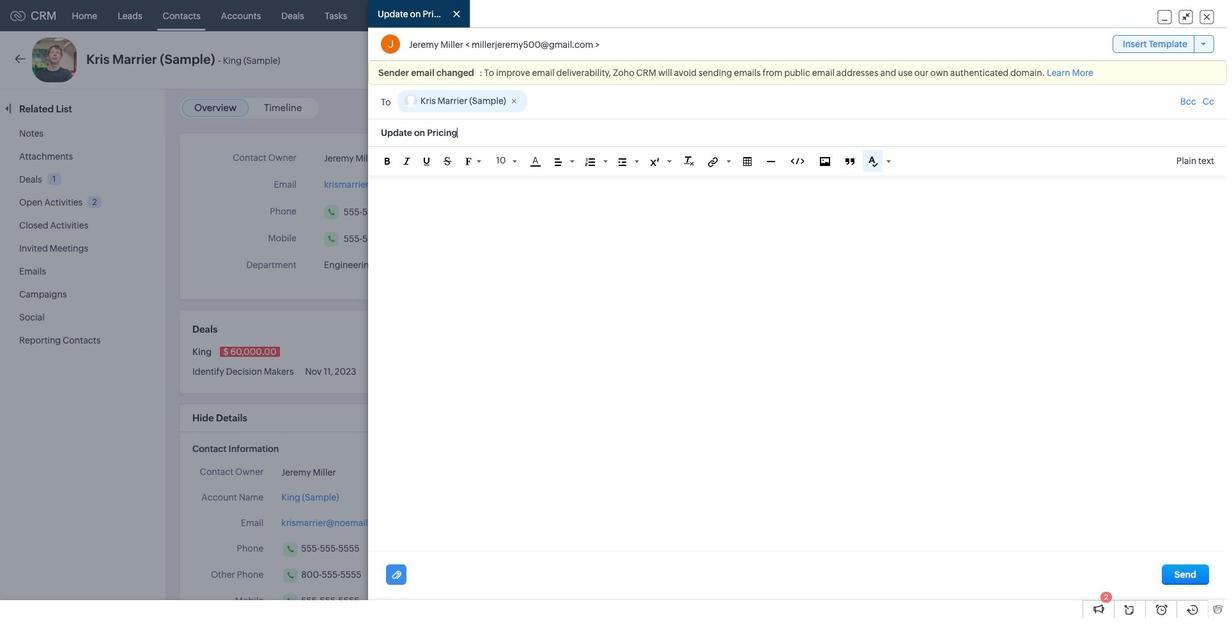 Task type: vqa. For each thing, say whether or not it's contained in the screenshot.
search element
no



Task type: locate. For each thing, give the bounding box(es) containing it.
create menu element
[[1027, 0, 1058, 31]]

links image
[[708, 157, 718, 167]]

spell check image
[[868, 157, 878, 168]]

previous record image
[[1177, 56, 1183, 64]]

list image
[[585, 158, 595, 166]]

calendar image
[[1092, 11, 1103, 21]]

indent image
[[619, 158, 626, 166]]



Task type: describe. For each thing, give the bounding box(es) containing it.
logo image
[[10, 11, 26, 21]]

Subject text field
[[368, 120, 1227, 147]]

alignment image
[[555, 158, 562, 166]]

script image
[[650, 158, 659, 166]]

create menu image
[[1034, 8, 1050, 23]]

next record image
[[1199, 56, 1207, 64]]



